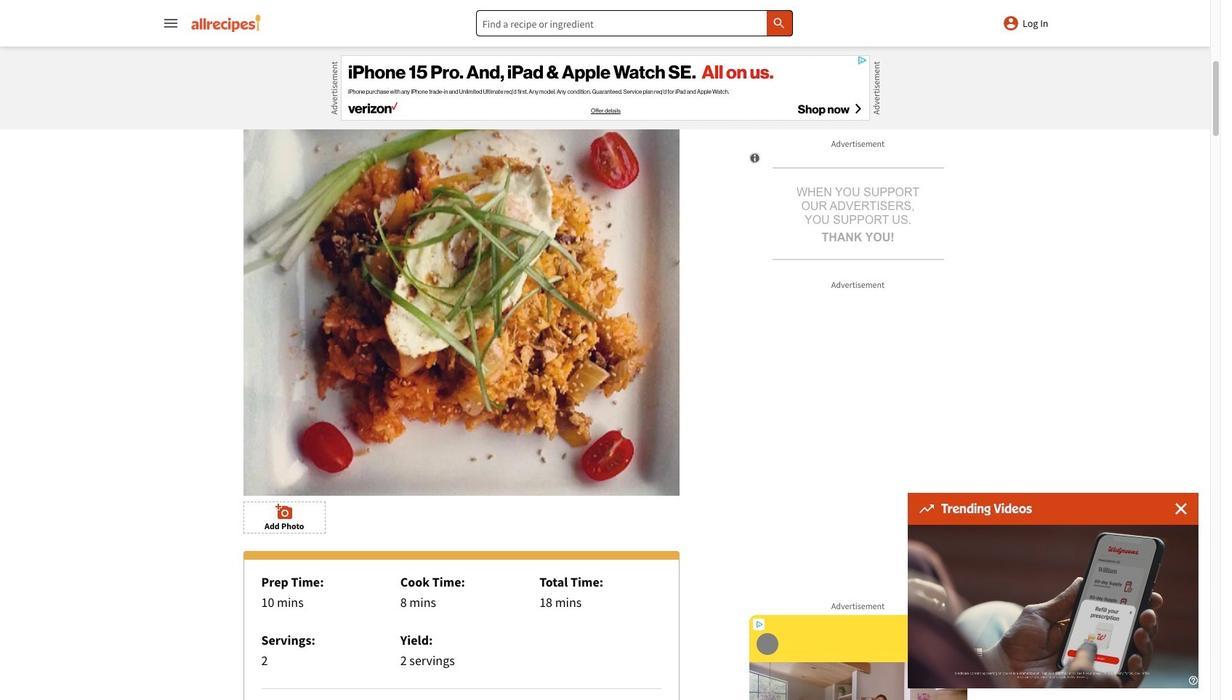 Task type: vqa. For each thing, say whether or not it's contained in the screenshot.
Click to search icon
yes



Task type: locate. For each thing, give the bounding box(es) containing it.
visit allrecipes' homepage image
[[191, 15, 261, 32]]

banner
[[0, 0, 1211, 700]]

add photo image
[[276, 504, 293, 521]]

None search field
[[476, 10, 793, 36]]

account image
[[1003, 15, 1020, 32]]

print this article. element
[[395, 5, 451, 19]]

video player application
[[908, 525, 1199, 689]]

Find a recipe or ingredient text field
[[476, 10, 793, 36]]

menu image
[[162, 15, 179, 32]]

advertisement element
[[341, 55, 870, 121], [749, 615, 968, 700]]



Task type: describe. For each thing, give the bounding box(es) containing it.
click to search image
[[773, 16, 787, 31]]

1 vertical spatial advertisement element
[[749, 615, 968, 700]]

trending image
[[920, 505, 935, 513]]

0 vertical spatial advertisement element
[[341, 55, 870, 121]]



